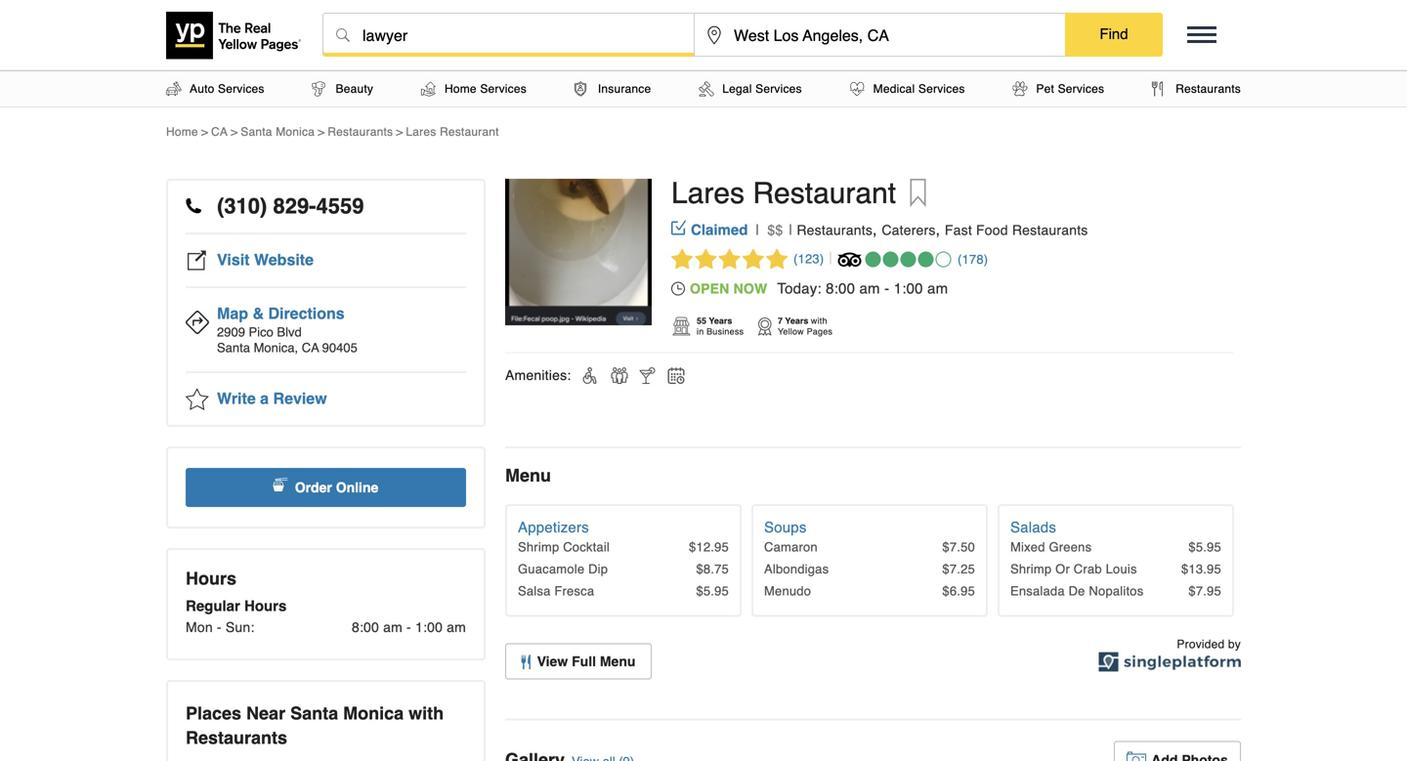 Task type: locate. For each thing, give the bounding box(es) containing it.
1 vertical spatial santa
[[217, 341, 250, 355]]

8:00
[[826, 280, 856, 297], [352, 620, 379, 635]]

$8.75
[[697, 562, 729, 577]]

1 vertical spatial lares
[[672, 176, 745, 210]]

0 horizontal spatial lares restaurant
[[406, 125, 499, 139]]

appetizers link
[[518, 519, 589, 536]]

1 horizontal spatial monica
[[343, 704, 404, 724]]

food
[[977, 222, 1009, 238]]

$6.95
[[943, 584, 976, 599]]

$13.95
[[1182, 562, 1222, 577]]

, left fast
[[936, 220, 941, 239]]

years inside 7 years with yellow pages
[[785, 316, 809, 326]]

restaurants down beauty
[[328, 125, 393, 139]]

in
[[697, 326, 704, 337]]

0 horizontal spatial 1:00
[[415, 620, 443, 635]]

, left the caterers
[[873, 220, 878, 239]]

shrimp
[[518, 540, 560, 555], [1011, 562, 1052, 577]]

1 horizontal spatial ,
[[936, 220, 941, 239]]

hours
[[186, 569, 237, 589], [244, 598, 287, 615]]

ca right home at the top of the page
[[211, 125, 228, 139]]

1 vertical spatial shrimp
[[1011, 562, 1052, 577]]

1 horizontal spatial menu
[[600, 654, 636, 670]]

pet services
[[1037, 82, 1105, 96]]

$7.50
[[943, 540, 976, 555]]

1 years from the left
[[709, 316, 733, 326]]

restaurants inside the breadcrumbs navigation
[[328, 125, 393, 139]]

auto services
[[190, 82, 265, 96]]

1 horizontal spatial shrimp
[[1011, 562, 1052, 577]]

places
[[186, 704, 242, 724]]

yp image
[[672, 316, 692, 337], [757, 316, 773, 337]]

0 horizontal spatial $5.95
[[697, 584, 729, 599]]

0 horizontal spatial menu
[[505, 466, 551, 486]]

2 vertical spatial santa
[[290, 704, 338, 724]]

0 horizontal spatial -
[[217, 620, 222, 635]]

services right home
[[480, 82, 527, 96]]

restaurants
[[328, 125, 393, 139], [797, 222, 873, 238], [1013, 222, 1089, 238], [186, 728, 287, 748]]

0 horizontal spatial monica
[[276, 125, 315, 139]]

soups
[[764, 519, 807, 536]]

cocktail
[[563, 540, 610, 555]]

$5.95
[[1189, 540, 1222, 555], [697, 584, 729, 599]]

years up business on the top of page
[[709, 316, 733, 326]]

0 vertical spatial 1:00
[[894, 280, 924, 297]]

restaurants link down beauty
[[328, 125, 393, 139]]

insurance
[[598, 82, 651, 96]]

Find a business text field
[[324, 14, 694, 57]]

browse restaurants image
[[1153, 82, 1165, 96]]

shrimp down 'appetizers' link
[[518, 540, 560, 555]]

3 services from the left
[[756, 82, 802, 96]]

ca down blvd
[[302, 341, 319, 355]]

home services
[[445, 82, 527, 96]]

services right medical
[[919, 82, 965, 96]]

browse legal services image
[[699, 82, 714, 96]]

lares up claimed
[[672, 176, 745, 210]]

order
[[295, 480, 332, 496]]

order online link
[[186, 468, 466, 507]]

5 services from the left
[[1058, 82, 1105, 96]]

services right auto
[[218, 82, 265, 96]]

santa inside the breadcrumbs navigation
[[241, 125, 272, 139]]

fast
[[945, 222, 973, 238]]

,
[[873, 220, 878, 239], [936, 220, 941, 239]]

restaurants right food
[[1013, 222, 1089, 238]]

restaurant down home
[[440, 125, 499, 139]]

1 horizontal spatial with
[[811, 316, 828, 326]]

0 vertical spatial with
[[811, 316, 828, 326]]

lares down 'browse home services' icon
[[406, 125, 436, 139]]

provided by
[[1177, 638, 1242, 652]]

$5.95 up $13.95
[[1189, 540, 1222, 555]]

with inside places near santa monica with restaurants
[[409, 704, 444, 724]]

0 horizontal spatial lares
[[406, 125, 436, 139]]

legal services
[[723, 82, 802, 96]]

(310)
[[217, 194, 267, 218]]

mixed
[[1011, 540, 1046, 555]]

services for home services
[[480, 82, 527, 96]]

1 horizontal spatial 8:00
[[826, 280, 856, 297]]

years for yellow
[[785, 316, 809, 326]]

visit website link
[[186, 235, 466, 288]]

1 vertical spatial ca
[[302, 341, 319, 355]]

0 horizontal spatial with
[[409, 704, 444, 724]]

2 horizontal spatial -
[[885, 280, 890, 297]]

menu up 'appetizers' link
[[505, 466, 551, 486]]

&
[[253, 305, 264, 323]]

view
[[537, 654, 568, 670]]

write a review
[[217, 390, 327, 408]]

2 years from the left
[[785, 316, 809, 326]]

guacamole dip
[[518, 562, 608, 577]]

0 horizontal spatial restaurants link
[[328, 125, 393, 139]]

1 horizontal spatial ca
[[302, 341, 319, 355]]

map & directions 2909 pico blvd santa monica, ca 90405
[[217, 305, 358, 355]]

yp image for in business
[[672, 316, 692, 337]]

0 horizontal spatial ,
[[873, 220, 878, 239]]

restaurants down "places"
[[186, 728, 287, 748]]

crab
[[1074, 562, 1103, 577]]

find button
[[1066, 13, 1163, 56]]

0 vertical spatial lares
[[406, 125, 436, 139]]

0 vertical spatial 8:00
[[826, 280, 856, 297]]

santa right near at bottom left
[[290, 704, 338, 724]]

0 horizontal spatial restaurant
[[440, 125, 499, 139]]

2 services from the left
[[480, 82, 527, 96]]

santa monica link
[[241, 125, 315, 139]]

hours up regular
[[186, 569, 237, 589]]

0 horizontal spatial ca
[[211, 125, 228, 139]]

0 vertical spatial santa
[[241, 125, 272, 139]]

(123)
[[794, 252, 824, 266]]

lares inside the breadcrumbs navigation
[[406, 125, 436, 139]]

review
[[273, 390, 327, 408]]

lares
[[406, 125, 436, 139], [672, 176, 745, 210]]

1 vertical spatial monica
[[343, 704, 404, 724]]

pages
[[807, 326, 833, 337]]

lares restaurant down home
[[406, 125, 499, 139]]

1 horizontal spatial -
[[407, 620, 412, 635]]

1 vertical spatial 1:00
[[415, 620, 443, 635]]

1 horizontal spatial years
[[785, 316, 809, 326]]

0 horizontal spatial shrimp
[[518, 540, 560, 555]]

hours up the sun:
[[244, 598, 287, 615]]

years for business
[[709, 316, 733, 326]]

1 vertical spatial restaurants link
[[797, 222, 873, 238]]

santa
[[241, 125, 272, 139], [217, 341, 250, 355], [290, 704, 338, 724]]

0 vertical spatial $5.95
[[1189, 540, 1222, 555]]

with inside 7 years with yellow pages
[[811, 316, 828, 326]]

lares restaurant up $$
[[672, 176, 897, 210]]

$5.95 down $8.75
[[697, 584, 729, 599]]

services right pet
[[1058, 82, 1105, 96]]

years inside 55 years in business
[[709, 316, 733, 326]]

0 vertical spatial monica
[[276, 125, 315, 139]]

near
[[246, 704, 286, 724]]

4 services from the left
[[919, 82, 965, 96]]

guacamole
[[518, 562, 585, 577]]

fast food restaurants link
[[945, 222, 1089, 238]]

santa right ca link
[[241, 125, 272, 139]]

view full menu
[[537, 654, 636, 670]]

places near santa monica with restaurants
[[186, 704, 444, 748]]

0 vertical spatial menu
[[505, 466, 551, 486]]

shrimp down mixed
[[1011, 562, 1052, 577]]

$5.95 for salsa fresca
[[697, 584, 729, 599]]

1 vertical spatial hours
[[244, 598, 287, 615]]

0 vertical spatial lares restaurant
[[406, 125, 499, 139]]

services for pet services
[[1058, 82, 1105, 96]]

monica down 8:00 am - 1:00 am
[[343, 704, 404, 724]]

services
[[218, 82, 265, 96], [480, 82, 527, 96], [756, 82, 802, 96], [919, 82, 965, 96], [1058, 82, 1105, 96]]

with
[[811, 316, 828, 326], [409, 704, 444, 724]]

claimed
[[691, 221, 748, 239]]

browse insurance image
[[575, 82, 586, 96]]

2 , from the left
[[936, 220, 941, 239]]

1 vertical spatial lares restaurant
[[672, 176, 897, 210]]

browse home services image
[[421, 82, 436, 96]]

restaurant
[[440, 125, 499, 139], [753, 176, 897, 210]]

soups link
[[764, 519, 807, 536]]

services right legal
[[756, 82, 802, 96]]

restaurants , caterers , fast food restaurants
[[797, 220, 1089, 239]]

1 horizontal spatial yp image
[[757, 316, 773, 337]]

yp image left the in
[[672, 316, 692, 337]]

caterers
[[882, 222, 936, 238]]

restaurants link
[[328, 125, 393, 139], [797, 222, 873, 238]]

write a review link
[[186, 373, 466, 425]]

services for medical services
[[919, 82, 965, 96]]

1 horizontal spatial 1:00
[[894, 280, 924, 297]]

monica down browse beauty image
[[276, 125, 315, 139]]

1 services from the left
[[218, 82, 265, 96]]

-
[[885, 280, 890, 297], [217, 620, 222, 635], [407, 620, 412, 635]]

0 horizontal spatial 8:00
[[352, 620, 379, 635]]

salsa fresca
[[518, 584, 595, 599]]

pet
[[1037, 82, 1055, 96]]

2 yp image from the left
[[757, 316, 773, 337]]

menu right "full"
[[600, 654, 636, 670]]

0 vertical spatial hours
[[186, 569, 237, 589]]

albondigas
[[764, 562, 829, 577]]

am
[[860, 280, 881, 297], [928, 280, 949, 297], [383, 620, 403, 635], [447, 620, 466, 635]]

ensalada de nopalitos
[[1011, 584, 1144, 599]]

restaurant up $$
[[753, 176, 897, 210]]

1 yp image from the left
[[672, 316, 692, 337]]

santa down 2909
[[217, 341, 250, 355]]

0 horizontal spatial yp image
[[672, 316, 692, 337]]

camaron
[[764, 540, 818, 555]]

1 horizontal spatial restaurant
[[753, 176, 897, 210]]

0 vertical spatial ca
[[211, 125, 228, 139]]

browse beauty image
[[312, 82, 326, 96]]

by
[[1229, 638, 1242, 652]]

1 horizontal spatial $5.95
[[1189, 540, 1222, 555]]

$12.95
[[689, 540, 729, 555]]

1 horizontal spatial restaurants link
[[797, 222, 873, 238]]

0 vertical spatial shrimp
[[518, 540, 560, 555]]

browse auto services image
[[166, 82, 182, 96]]

with up pages
[[811, 316, 828, 326]]

with down 8:00 am - 1:00 am
[[409, 704, 444, 724]]

1 vertical spatial menu
[[600, 654, 636, 670]]

website
[[254, 251, 314, 269]]

nopalitos
[[1089, 584, 1144, 599]]

0 horizontal spatial years
[[709, 316, 733, 326]]

0 vertical spatial restaurant
[[440, 125, 499, 139]]

menu
[[505, 466, 551, 486], [600, 654, 636, 670]]

dip
[[589, 562, 608, 577]]

1 vertical spatial restaurant
[[753, 176, 897, 210]]

yp image left the '7'
[[757, 316, 773, 337]]

1:00
[[894, 280, 924, 297], [415, 620, 443, 635]]

1 vertical spatial with
[[409, 704, 444, 724]]

lares restaurant
[[406, 125, 499, 139], [672, 176, 897, 210]]

today:
[[778, 280, 822, 297]]

1 vertical spatial $5.95
[[697, 584, 729, 599]]

0 horizontal spatial hours
[[186, 569, 237, 589]]

mixed greens
[[1011, 540, 1092, 555]]

0 vertical spatial restaurants link
[[328, 125, 393, 139]]

restaurants up (123)
[[797, 222, 873, 238]]

restaurants link up (123)
[[797, 222, 873, 238]]

years up yellow at the top right of the page
[[785, 316, 809, 326]]



Task type: describe. For each thing, give the bounding box(es) containing it.
monica inside the breadcrumbs navigation
[[276, 125, 315, 139]]

ca inside the breadcrumbs navigation
[[211, 125, 228, 139]]

home link
[[166, 125, 198, 139]]

829-
[[273, 194, 316, 218]]

shrimp cocktail
[[518, 540, 610, 555]]

visit
[[217, 251, 250, 269]]

now
[[734, 281, 768, 297]]

map
[[217, 305, 248, 323]]

1 horizontal spatial lares restaurant
[[672, 176, 897, 210]]

55
[[697, 316, 707, 326]]

de
[[1069, 584, 1086, 599]]

order online
[[295, 480, 379, 496]]

restaurants
[[1176, 82, 1242, 96]]

full
[[572, 654, 596, 670]]

browse pet services image
[[1013, 82, 1028, 96]]

regular
[[186, 598, 240, 615]]

home
[[166, 125, 198, 139]]

medical services
[[874, 82, 965, 96]]

or
[[1056, 562, 1070, 577]]

2909
[[217, 325, 245, 340]]

ensalada
[[1011, 584, 1065, 599]]

shrimp or crab louis
[[1011, 562, 1138, 577]]

salads
[[1011, 519, 1057, 536]]

regular hours
[[186, 598, 287, 615]]

mon - sun:
[[186, 620, 255, 635]]

legal
[[723, 82, 752, 96]]

browse medical services image
[[850, 82, 865, 96]]

greens
[[1049, 540, 1092, 555]]

$7.25
[[943, 562, 976, 577]]

restaurants inside places near santa monica with restaurants
[[186, 728, 287, 748]]

monica inside places near santa monica with restaurants
[[343, 704, 404, 724]]

a
[[260, 390, 269, 408]]

view full menu link
[[505, 644, 652, 680]]

shrimp for shrimp cocktail
[[518, 540, 560, 555]]

caterers link
[[882, 222, 936, 238]]

90405
[[322, 341, 358, 355]]

$5.95 for mixed greens
[[1189, 540, 1222, 555]]

open now today: 8:00 am - 1:00 am
[[690, 280, 949, 297]]

$7.95
[[1189, 584, 1222, 599]]

menudo
[[764, 584, 812, 599]]

Where? text field
[[695, 14, 1066, 57]]

services for auto services
[[218, 82, 265, 96]]

blvd
[[277, 325, 302, 340]]

(178) link
[[838, 249, 989, 270]]

santa monica
[[241, 125, 315, 139]]

open
[[690, 281, 730, 297]]

santa inside map & directions 2909 pico blvd santa monica, ca 90405
[[217, 341, 250, 355]]

yellow
[[778, 326, 804, 337]]

(310) 829-4559 link
[[186, 181, 466, 235]]

salads link
[[1011, 519, 1057, 536]]

restaurants link inside the breadcrumbs navigation
[[328, 125, 393, 139]]

breadcrumbs navigation
[[166, 124, 1242, 140]]

yp image for yellow pages
[[757, 316, 773, 337]]

(310) 829-4559
[[217, 194, 364, 218]]

santa inside places near santa monica with restaurants
[[290, 704, 338, 724]]

salsa
[[518, 584, 551, 599]]

mon
[[186, 620, 213, 635]]

visit website
[[217, 251, 314, 269]]

1 horizontal spatial lares
[[672, 176, 745, 210]]

monica,
[[254, 341, 298, 355]]

1 horizontal spatial hours
[[244, 598, 287, 615]]

ca link
[[211, 125, 228, 139]]

home
[[445, 82, 477, 96]]

lares restaurant inside the breadcrumbs navigation
[[406, 125, 499, 139]]

pico
[[249, 325, 274, 340]]

provided
[[1177, 638, 1225, 652]]

sun:
[[226, 620, 255, 635]]

7 years with yellow pages
[[778, 316, 833, 337]]

amenities:
[[505, 367, 571, 383]]

beauty
[[336, 82, 374, 96]]

find
[[1100, 25, 1129, 43]]

services for legal services
[[756, 82, 802, 96]]

1 vertical spatial 8:00
[[352, 620, 379, 635]]

appetizers
[[518, 519, 589, 536]]

(123) link
[[672, 249, 831, 270]]

shrimp for shrimp or crab louis
[[1011, 562, 1052, 577]]

auto
[[190, 82, 215, 96]]

directions
[[268, 305, 345, 323]]

ca inside map & directions 2909 pico blvd santa monica, ca 90405
[[302, 341, 319, 355]]

medical
[[874, 82, 915, 96]]

7
[[778, 316, 783, 326]]

1 , from the left
[[873, 220, 878, 239]]

restaurant inside the breadcrumbs navigation
[[440, 125, 499, 139]]

online
[[336, 480, 379, 496]]

business
[[707, 326, 744, 337]]

write
[[217, 390, 256, 408]]

the real yellow pages logo image
[[166, 12, 303, 59]]



Task type: vqa. For each thing, say whether or not it's contained in the screenshot.


